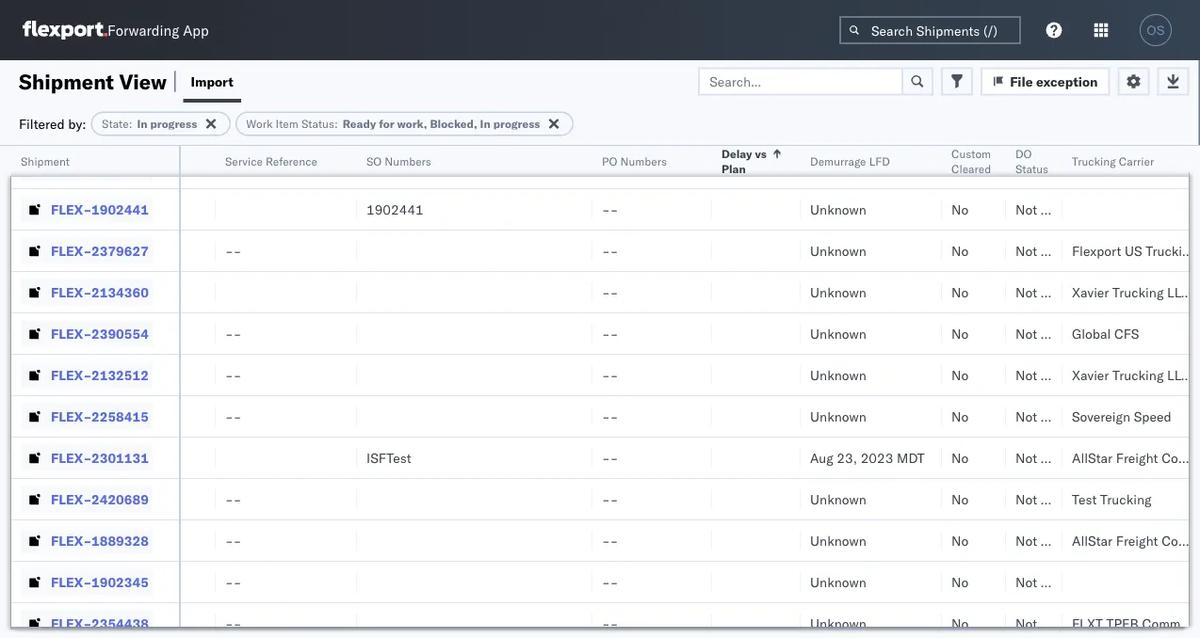 Task type: locate. For each thing, give the bounding box(es) containing it.
7 resize handle column header from the left
[[778, 146, 801, 639]]

9 not sent from the top
[[1016, 491, 1068, 508]]

work item status : ready for work, blocked, in progress
[[246, 117, 540, 131]]

2 not sent from the top
[[1016, 201, 1068, 218]]

0 horizontal spatial numbers
[[105, 154, 152, 168]]

forwarding
[[107, 21, 179, 39]]

status down the do at the top of the page
[[1016, 162, 1049, 176]]

aug 23, 2023 mdt
[[810, 450, 925, 466]]

xavier down global
[[1072, 367, 1109, 383]]

sovereign
[[1072, 408, 1131, 425]]

status
[[301, 117, 334, 131], [1016, 162, 1049, 176]]

4 not from the top
[[1016, 284, 1037, 301]]

1 vertical spatial xavier trucking llc (
[[1072, 367, 1200, 383]]

7 flex- from the top
[[51, 408, 91, 425]]

progress down 'view'
[[150, 117, 197, 131]]

flex-1889328 button
[[21, 528, 152, 554]]

xavier trucking llc ( down cfs
[[1072, 367, 1200, 383]]

numbers right po in the right of the page
[[620, 154, 667, 168]]

1902441 down so numbers
[[366, 201, 424, 218]]

flex-2390554
[[51, 325, 149, 342]]

10 flex- from the top
[[51, 533, 91, 549]]

2 progress from the left
[[493, 117, 540, 131]]

2 : from the left
[[334, 117, 338, 131]]

llc up speed
[[1167, 367, 1190, 383]]

0 horizontal spatial :
[[129, 117, 132, 131]]

2390554
[[91, 325, 149, 342]]

3 flex- from the top
[[51, 243, 91, 259]]

1 vertical spatial allstar
[[1072, 533, 1113, 549]]

1 vertical spatial xavier
[[1072, 367, 1109, 383]]

1 in from the left
[[137, 117, 147, 131]]

2258415
[[91, 408, 149, 425]]

xavier trucking llc ( down flexport us trucking
[[1072, 284, 1200, 301]]

llc down flexport us trucking
[[1167, 284, 1190, 301]]

flex- inside button
[[51, 284, 91, 301]]

5 flex- from the top
[[51, 325, 91, 342]]

9 sent from the top
[[1041, 491, 1068, 508]]

trucking
[[1072, 154, 1116, 168], [1146, 243, 1197, 259], [1113, 284, 1164, 301], [1113, 367, 1164, 383], [1100, 491, 1152, 508]]

booking numbers
[[60, 154, 152, 168]]

flex-2301131
[[51, 450, 149, 466]]

global cfs
[[1072, 325, 1139, 342]]

progress right blocked,
[[493, 117, 540, 131]]

0 vertical spatial allstar
[[1072, 450, 1113, 466]]

shipment
[[19, 68, 114, 94], [21, 154, 70, 168]]

shipment inside button
[[21, 154, 70, 168]]

9 unknown from the top
[[810, 533, 867, 549]]

4 flex- from the top
[[51, 284, 91, 301]]

37479031
[[60, 284, 126, 301]]

1 freight from the top
[[1116, 450, 1158, 466]]

custom
[[951, 146, 991, 161]]

allstar down test
[[1072, 533, 1113, 549]]

12 flex- from the top
[[51, 616, 91, 632]]

shipment down filtered
[[21, 154, 70, 168]]

allstar freight compa down the sovereign speed
[[1072, 450, 1200, 466]]

trucking down flexport us trucking
[[1113, 284, 1164, 301]]

flex-2420689 button
[[21, 487, 152, 513]]

1 horizontal spatial in
[[480, 117, 491, 131]]

0 vertical spatial freight
[[1116, 450, 1158, 466]]

10 unknown from the top
[[810, 574, 867, 591]]

isftest
[[60, 450, 105, 466], [366, 450, 411, 466]]

0 horizontal spatial progress
[[150, 117, 197, 131]]

7 sent from the top
[[1041, 408, 1068, 425]]

9 flex- from the top
[[51, 491, 91, 508]]

2023
[[861, 450, 893, 466]]

--
[[60, 160, 77, 176], [225, 160, 242, 176], [602, 160, 618, 176], [602, 201, 618, 218], [60, 243, 77, 259], [225, 243, 242, 259], [602, 243, 618, 259], [602, 284, 618, 301], [60, 325, 77, 342], [225, 325, 242, 342], [602, 325, 618, 342], [60, 367, 77, 383], [225, 367, 242, 383], [602, 367, 618, 383], [60, 408, 77, 425], [225, 408, 242, 425], [602, 408, 618, 425], [602, 450, 618, 466], [60, 491, 77, 508], [225, 491, 242, 508], [602, 491, 618, 508], [60, 533, 77, 549], [225, 533, 242, 549], [602, 533, 618, 549], [60, 574, 77, 591], [225, 574, 242, 591], [602, 574, 618, 591], [60, 616, 77, 632], [225, 616, 242, 632], [602, 616, 618, 632]]

8 not from the top
[[1016, 450, 1037, 466]]

-
[[60, 160, 68, 176], [68, 160, 77, 176], [225, 160, 233, 176], [233, 160, 242, 176], [602, 160, 610, 176], [610, 160, 618, 176], [602, 201, 610, 218], [610, 201, 618, 218], [60, 243, 68, 259], [68, 243, 77, 259], [225, 243, 233, 259], [233, 243, 242, 259], [602, 243, 610, 259], [610, 243, 618, 259], [602, 284, 610, 301], [610, 284, 618, 301], [60, 325, 68, 342], [68, 325, 77, 342], [225, 325, 233, 342], [233, 325, 242, 342], [602, 325, 610, 342], [610, 325, 618, 342], [60, 367, 68, 383], [68, 367, 77, 383], [225, 367, 233, 383], [233, 367, 242, 383], [602, 367, 610, 383], [610, 367, 618, 383], [60, 408, 68, 425], [68, 408, 77, 425], [225, 408, 233, 425], [233, 408, 242, 425], [602, 408, 610, 425], [610, 408, 618, 425], [602, 450, 610, 466], [610, 450, 618, 466], [60, 491, 68, 508], [68, 491, 77, 508], [225, 491, 233, 508], [233, 491, 242, 508], [602, 491, 610, 508], [610, 491, 618, 508], [60, 533, 68, 549], [68, 533, 77, 549], [225, 533, 233, 549], [233, 533, 242, 549], [602, 533, 610, 549], [610, 533, 618, 549], [60, 574, 68, 591], [68, 574, 77, 591], [225, 574, 233, 591], [233, 574, 242, 591], [602, 574, 610, 591], [610, 574, 618, 591], [60, 616, 68, 632], [68, 616, 77, 632], [225, 616, 233, 632], [233, 616, 242, 632], [602, 616, 610, 632], [610, 616, 618, 632]]

23,
[[837, 450, 857, 466]]

trucking right us
[[1146, 243, 1197, 259]]

0 horizontal spatial status
[[301, 117, 334, 131]]

allstar up test
[[1072, 450, 1113, 466]]

flex-2132512 button
[[21, 362, 152, 389]]

2134360
[[91, 284, 149, 301]]

flex-2301131 button
[[21, 445, 152, 472]]

3 not sent from the top
[[1016, 243, 1068, 259]]

1 progress from the left
[[150, 117, 197, 131]]

shipment for shipment
[[21, 154, 70, 168]]

:
[[129, 117, 132, 131], [334, 117, 338, 131]]

shipment button
[[11, 150, 160, 169]]

2 llc from the top
[[1167, 367, 1190, 383]]

in right state
[[137, 117, 147, 131]]

numbers inside button
[[105, 154, 152, 168]]

1 horizontal spatial numbers
[[385, 154, 431, 168]]

xavier trucking llc (
[[1072, 284, 1200, 301], [1072, 367, 1200, 383]]

11 flex- from the top
[[51, 574, 91, 591]]

1 horizontal spatial isftest
[[366, 450, 411, 466]]

allstar freight compa down test trucking
[[1072, 533, 1200, 549]]

resize handle column header
[[28, 146, 51, 639], [156, 146, 179, 639], [193, 146, 216, 639], [334, 146, 357, 639], [570, 146, 593, 639], [690, 146, 712, 639], [778, 146, 801, 639], [919, 146, 942, 639], [984, 146, 1006, 639], [1040, 146, 1063, 639], [1181, 146, 1200, 639]]

4 not sent from the top
[[1016, 284, 1068, 301]]

1 vertical spatial compa
[[1162, 533, 1200, 549]]

sovereign speed
[[1072, 408, 1172, 425]]

speed
[[1134, 408, 1172, 425]]

1902441 up 2379627
[[91, 201, 149, 218]]

flex-2156354 button
[[21, 155, 152, 181]]

0 vertical spatial allstar freight compa
[[1072, 450, 1200, 466]]

state
[[102, 117, 129, 131]]

os
[[1147, 23, 1165, 37]]

flex- for 2390554
[[51, 325, 91, 342]]

numbers right so
[[385, 154, 431, 168]]

2 isftest from the left
[[366, 450, 411, 466]]

10 not sent from the top
[[1016, 533, 1068, 549]]

1902441
[[60, 201, 118, 218], [91, 201, 149, 218], [366, 201, 424, 218]]

us
[[1125, 243, 1142, 259]]

(
[[1194, 284, 1200, 301], [1194, 367, 1200, 383]]

2 allstar from the top
[[1072, 533, 1113, 549]]

cleared
[[951, 162, 991, 176]]

7 unknown from the top
[[810, 408, 867, 425]]

2 horizontal spatial numbers
[[620, 154, 667, 168]]

freight down the sovereign speed
[[1116, 450, 1158, 466]]

11 not sent from the top
[[1016, 574, 1068, 591]]

flex- inside "button"
[[51, 408, 91, 425]]

0 horizontal spatial isftest
[[60, 450, 105, 466]]

1 horizontal spatial status
[[1016, 162, 1049, 176]]

sent
[[1041, 160, 1068, 176], [1041, 201, 1068, 218], [1041, 243, 1068, 259], [1041, 284, 1068, 301], [1041, 325, 1068, 342], [1041, 367, 1068, 383], [1041, 408, 1068, 425], [1041, 450, 1068, 466], [1041, 491, 1068, 508], [1041, 533, 1068, 549], [1041, 574, 1068, 591], [1041, 616, 1068, 632]]

flex- inside "button"
[[51, 616, 91, 632]]

1 xavier from the top
[[1072, 284, 1109, 301]]

os button
[[1134, 8, 1178, 52]]

reference
[[266, 154, 317, 168]]

booking
[[60, 154, 102, 168]]

0 vertical spatial shipment
[[19, 68, 114, 94]]

numbers down state
[[105, 154, 152, 168]]

8 flex- from the top
[[51, 450, 91, 466]]

view
[[119, 68, 167, 94]]

flex-2132512
[[51, 367, 149, 383]]

1 vertical spatial freight
[[1116, 533, 1158, 549]]

llc
[[1167, 284, 1190, 301], [1167, 367, 1190, 383]]

flex-2379627 button
[[21, 238, 152, 264]]

0 horizontal spatial in
[[137, 117, 147, 131]]

2156354
[[91, 160, 149, 176]]

no
[[951, 160, 969, 176], [951, 201, 969, 218], [951, 243, 969, 259], [951, 284, 969, 301], [951, 325, 969, 342], [951, 367, 969, 383], [951, 408, 969, 425], [951, 450, 969, 466], [951, 491, 969, 508], [951, 533, 969, 549], [951, 574, 969, 591], [951, 616, 969, 632]]

1 allstar freight compa from the top
[[1072, 450, 1200, 466]]

3 1902441 from the left
[[366, 201, 424, 218]]

flex-
[[51, 160, 91, 176], [51, 201, 91, 218], [51, 243, 91, 259], [51, 284, 91, 301], [51, 325, 91, 342], [51, 367, 91, 383], [51, 408, 91, 425], [51, 450, 91, 466], [51, 491, 91, 508], [51, 533, 91, 549], [51, 574, 91, 591], [51, 616, 91, 632]]

0 vertical spatial compa
[[1162, 450, 1200, 466]]

0 vertical spatial (
[[1194, 284, 1200, 301]]

: left ready at top
[[334, 117, 338, 131]]

1 resize handle column header from the left
[[28, 146, 51, 639]]

6 not from the top
[[1016, 367, 1037, 383]]

2 no from the top
[[951, 201, 969, 218]]

1902441 down flex-2156354 button
[[60, 201, 118, 218]]

6 not sent from the top
[[1016, 367, 1068, 383]]

shipment view
[[19, 68, 167, 94]]

1 horizontal spatial :
[[334, 117, 338, 131]]

3 numbers from the left
[[620, 154, 667, 168]]

flex- for 2354438
[[51, 616, 91, 632]]

allstar freight compa
[[1072, 450, 1200, 466], [1072, 533, 1200, 549]]

1 numbers from the left
[[105, 154, 152, 168]]

: up booking numbers button
[[129, 117, 132, 131]]

flex- for 2156354
[[51, 160, 91, 176]]

9 no from the top
[[951, 491, 969, 508]]

1902345
[[91, 574, 149, 591]]

1 vertical spatial shipment
[[21, 154, 70, 168]]

numbers for so numbers
[[385, 154, 431, 168]]

xavier up global
[[1072, 284, 1109, 301]]

2 1902441 from the left
[[91, 201, 149, 218]]

freight
[[1116, 450, 1158, 466], [1116, 533, 1158, 549]]

0 vertical spatial llc
[[1167, 284, 1190, 301]]

exception
[[1036, 73, 1098, 89]]

1 horizontal spatial progress
[[493, 117, 540, 131]]

8 resize handle column header from the left
[[919, 146, 942, 639]]

4 no from the top
[[951, 284, 969, 301]]

3 not from the top
[[1016, 243, 1037, 259]]

2 xavier trucking llc ( from the top
[[1072, 367, 1200, 383]]

0 vertical spatial xavier
[[1072, 284, 1109, 301]]

2 numbers from the left
[[385, 154, 431, 168]]

shipment for shipment view
[[19, 68, 114, 94]]

unknown
[[810, 160, 867, 176], [810, 201, 867, 218], [810, 243, 867, 259], [810, 284, 867, 301], [810, 325, 867, 342], [810, 367, 867, 383], [810, 408, 867, 425], [810, 491, 867, 508], [810, 533, 867, 549], [810, 574, 867, 591], [810, 616, 867, 632]]

2420689
[[91, 491, 149, 508]]

12 no from the top
[[951, 616, 969, 632]]

in right blocked,
[[480, 117, 491, 131]]

status right item
[[301, 117, 334, 131]]

1 vertical spatial (
[[1194, 367, 1200, 383]]

1 xavier trucking llc ( from the top
[[1072, 284, 1200, 301]]

1889328
[[91, 533, 149, 549]]

shipment up the by:
[[19, 68, 114, 94]]

2 compa from the top
[[1162, 533, 1200, 549]]

1 vertical spatial allstar freight compa
[[1072, 533, 1200, 549]]

6 sent from the top
[[1041, 367, 1068, 383]]

freight down test trucking
[[1116, 533, 1158, 549]]

0 vertical spatial xavier trucking llc (
[[1072, 284, 1200, 301]]

1 flex- from the top
[[51, 160, 91, 176]]

flex- for 1889328
[[51, 533, 91, 549]]

2 flex- from the top
[[51, 201, 91, 218]]

in
[[137, 117, 147, 131], [480, 117, 491, 131]]

1 vertical spatial llc
[[1167, 367, 1190, 383]]

1 1902441 from the left
[[60, 201, 118, 218]]

Search Shipments (/) text field
[[839, 16, 1021, 44]]



Task type: vqa. For each thing, say whether or not it's contained in the screenshot.
7th Unknown from the bottom
yes



Task type: describe. For each thing, give the bounding box(es) containing it.
aug
[[810, 450, 833, 466]]

flex-2258415
[[51, 408, 149, 425]]

2 freight from the top
[[1116, 533, 1158, 549]]

flex-2354438 button
[[21, 611, 152, 637]]

4 resize handle column header from the left
[[334, 146, 357, 639]]

booking numbers button
[[51, 150, 197, 169]]

7 not sent from the top
[[1016, 408, 1068, 425]]

1 allstar from the top
[[1072, 450, 1113, 466]]

2132512
[[91, 367, 149, 383]]

filtered
[[19, 115, 65, 132]]

test trucking
[[1072, 491, 1152, 508]]

1 unknown from the top
[[810, 160, 867, 176]]

flex-2420689
[[51, 491, 149, 508]]

1 llc from the top
[[1167, 284, 1190, 301]]

mdt
[[897, 450, 925, 466]]

2 sent from the top
[[1041, 201, 1068, 218]]

7 not from the top
[[1016, 408, 1037, 425]]

delay vs plan
[[722, 146, 767, 176]]

1 : from the left
[[129, 117, 132, 131]]

6 resize handle column header from the left
[[690, 146, 712, 639]]

11 not from the top
[[1016, 574, 1037, 591]]

blocked,
[[430, 117, 477, 131]]

2 ( from the top
[[1194, 367, 1200, 383]]

by:
[[68, 115, 86, 132]]

2 xavier from the top
[[1072, 367, 1109, 383]]

forwarding app
[[107, 21, 209, 39]]

8 unknown from the top
[[810, 491, 867, 508]]

flex- for 2301131
[[51, 450, 91, 466]]

1902441 inside button
[[91, 201, 149, 218]]

numbers for po numbers
[[620, 154, 667, 168]]

1 not sent from the top
[[1016, 160, 1068, 176]]

so numbers
[[366, 154, 431, 168]]

flex-1902441
[[51, 201, 149, 218]]

3 sent from the top
[[1041, 243, 1068, 259]]

demurrage
[[810, 154, 866, 168]]

8 not sent from the top
[[1016, 450, 1068, 466]]

12 not sent from the top
[[1016, 616, 1068, 632]]

flex- for 2420689
[[51, 491, 91, 508]]

1 compa from the top
[[1162, 450, 1200, 466]]

plan
[[722, 162, 746, 176]]

5 resize handle column header from the left
[[570, 146, 593, 639]]

filtered by:
[[19, 115, 86, 132]]

flex-1902345 button
[[21, 569, 152, 596]]

delay
[[722, 146, 752, 161]]

lfd
[[869, 154, 890, 168]]

4 unknown from the top
[[810, 284, 867, 301]]

flex-2156354
[[51, 160, 149, 176]]

1 isftest from the left
[[60, 450, 105, 466]]

numbers for booking numbers
[[105, 154, 152, 168]]

forwarding app link
[[23, 21, 209, 40]]

12 sent from the top
[[1041, 616, 1068, 632]]

1 no from the top
[[951, 160, 969, 176]]

3 resize handle column header from the left
[[193, 146, 216, 639]]

9 not from the top
[[1016, 491, 1037, 508]]

10 no from the top
[[951, 533, 969, 549]]

flex-2258415 button
[[21, 404, 152, 430]]

flex- for 2258415
[[51, 408, 91, 425]]

app
[[183, 21, 209, 39]]

8 no from the top
[[951, 450, 969, 466]]

file exception
[[1010, 73, 1098, 89]]

flex-1902345
[[51, 574, 149, 591]]

file
[[1010, 73, 1033, 89]]

1 ( from the top
[[1194, 284, 1200, 301]]

8 sent from the top
[[1041, 450, 1068, 466]]

cfs
[[1114, 325, 1139, 342]]

flex- for 2379627
[[51, 243, 91, 259]]

flex-1902441 button
[[21, 196, 152, 223]]

0 vertical spatial status
[[301, 117, 334, 131]]

do status
[[1016, 146, 1049, 176]]

trucking right test
[[1100, 491, 1152, 508]]

test
[[1072, 491, 1097, 508]]

work,
[[397, 117, 427, 131]]

service reference
[[225, 154, 317, 168]]

10 not from the top
[[1016, 533, 1037, 549]]

10 sent from the top
[[1041, 533, 1068, 549]]

do
[[1016, 146, 1032, 161]]

11 sent from the top
[[1041, 574, 1068, 591]]

5 unknown from the top
[[810, 325, 867, 342]]

import
[[191, 73, 233, 89]]

9 resize handle column header from the left
[[984, 146, 1006, 639]]

trucking carrier
[[1072, 154, 1154, 168]]

2 unknown from the top
[[810, 201, 867, 218]]

12 not from the top
[[1016, 616, 1037, 632]]

flex-1889328
[[51, 533, 149, 549]]

po
[[602, 154, 617, 168]]

flex- for 1902441
[[51, 201, 91, 218]]

work
[[246, 117, 273, 131]]

flex-2354438
[[51, 616, 149, 632]]

po numbers
[[602, 154, 667, 168]]

Search... text field
[[698, 67, 904, 96]]

state : in progress
[[102, 117, 197, 131]]

trucking left carrier
[[1072, 154, 1116, 168]]

flex- for 1902345
[[51, 574, 91, 591]]

service
[[225, 154, 263, 168]]

6 unknown from the top
[[810, 367, 867, 383]]

11 unknown from the top
[[810, 616, 867, 632]]

vs
[[755, 146, 767, 161]]

2 resize handle column header from the left
[[156, 146, 179, 639]]

5 not sent from the top
[[1016, 325, 1068, 342]]

flex- for 2134360
[[51, 284, 91, 301]]

11 resize handle column header from the left
[[1181, 146, 1200, 639]]

flexport. image
[[23, 21, 107, 40]]

3 unknown from the top
[[810, 243, 867, 259]]

so
[[366, 154, 382, 168]]

demurrage lfd button
[[801, 150, 923, 169]]

carrier
[[1119, 154, 1154, 168]]

5 not from the top
[[1016, 325, 1037, 342]]

5 sent from the top
[[1041, 325, 1068, 342]]

11 no from the top
[[951, 574, 969, 591]]

flex-2134360
[[51, 284, 149, 301]]

import button
[[183, 60, 241, 103]]

flex-2134360 button
[[21, 279, 152, 306]]

custom cleared
[[951, 146, 991, 176]]

flex-2390554 button
[[21, 321, 152, 347]]

2 allstar freight compa from the top
[[1072, 533, 1200, 549]]

1 not from the top
[[1016, 160, 1037, 176]]

for
[[379, 117, 394, 131]]

5 no from the top
[[951, 325, 969, 342]]

flexport us trucking 
[[1072, 243, 1200, 259]]

6 no from the top
[[951, 367, 969, 383]]

flexport
[[1072, 243, 1121, 259]]

trucking down cfs
[[1113, 367, 1164, 383]]

3 no from the top
[[951, 243, 969, 259]]

2 in from the left
[[480, 117, 491, 131]]

demurrage lfd
[[810, 154, 890, 168]]

service reference button
[[216, 150, 338, 169]]

global
[[1072, 325, 1111, 342]]

2 not from the top
[[1016, 201, 1037, 218]]

flex-2379627
[[51, 243, 149, 259]]

flex- for 2132512
[[51, 367, 91, 383]]

ready
[[343, 117, 376, 131]]

1 sent from the top
[[1041, 160, 1068, 176]]

2301131
[[91, 450, 149, 466]]

4 sent from the top
[[1041, 284, 1068, 301]]

2379627
[[91, 243, 149, 259]]

10 resize handle column header from the left
[[1040, 146, 1063, 639]]

2354438
[[91, 616, 149, 632]]

delay vs plan button
[[712, 142, 782, 176]]

7 no from the top
[[951, 408, 969, 425]]

1 vertical spatial status
[[1016, 162, 1049, 176]]



